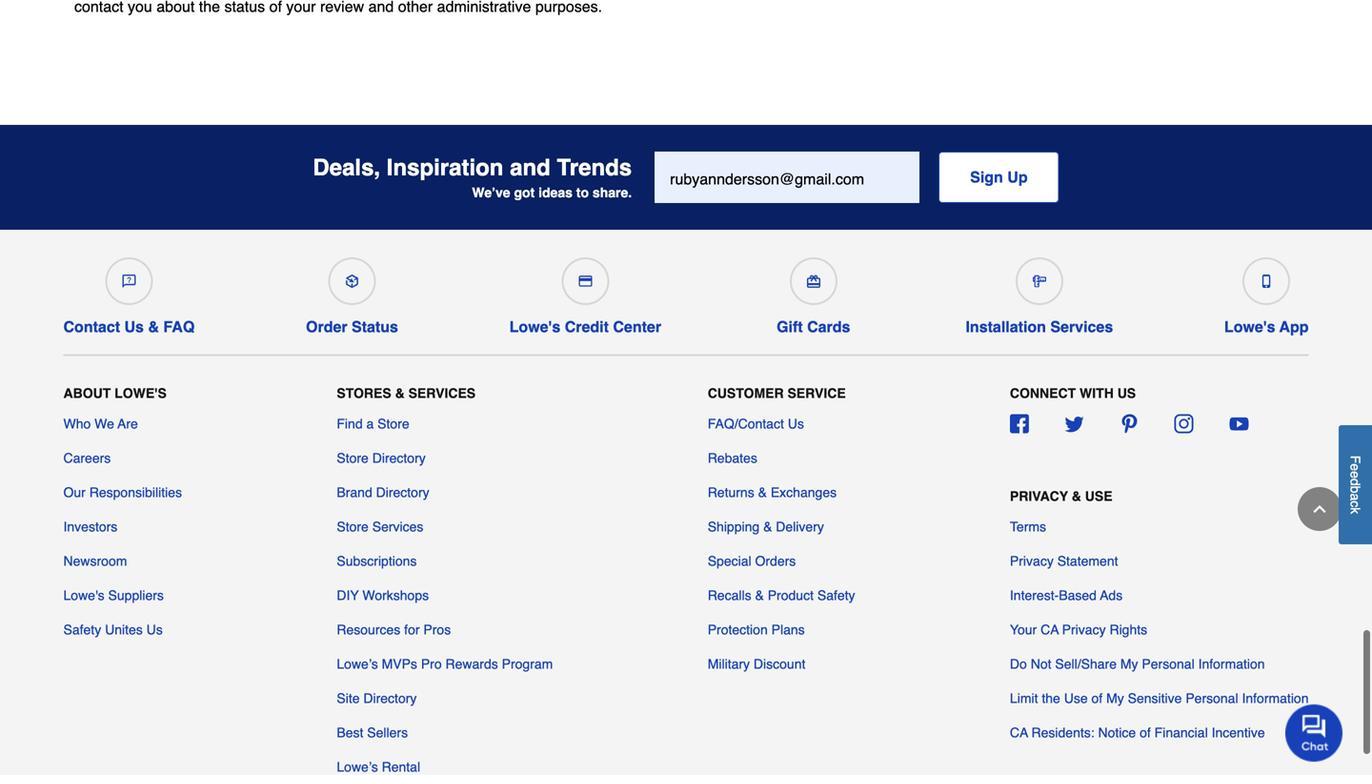 Task type: describe. For each thing, give the bounding box(es) containing it.
do
[[1011, 656, 1028, 672]]

lowe's rental link
[[337, 758, 421, 775]]

about lowe's
[[63, 386, 167, 401]]

0 vertical spatial my
[[1121, 656, 1139, 672]]

f e e d b a c k button
[[1340, 425, 1373, 544]]

us inside safety unites us 'link'
[[146, 622, 163, 637]]

lowe's mvps pro rewards program
[[337, 656, 553, 672]]

mvps
[[382, 656, 418, 672]]

site directory link
[[337, 689, 417, 708]]

who we are
[[63, 416, 138, 431]]

lowe's rental
[[337, 759, 421, 775]]

protection plans
[[708, 622, 805, 637]]

directory for brand directory
[[376, 485, 430, 500]]

inspiration
[[387, 155, 504, 181]]

site
[[337, 691, 360, 706]]

installation services
[[966, 318, 1114, 336]]

rewards
[[446, 656, 498, 672]]

unites
[[105, 622, 143, 637]]

1 vertical spatial services
[[409, 386, 476, 401]]

returns & exchanges link
[[708, 483, 837, 502]]

twitter image
[[1066, 414, 1085, 433]]

1 horizontal spatial safety
[[818, 588, 856, 603]]

a inside button
[[1349, 493, 1364, 501]]

lowe's app
[[1225, 318, 1310, 336]]

got
[[514, 185, 535, 200]]

financial
[[1155, 725, 1209, 740]]

f
[[1349, 455, 1364, 464]]

1 e from the top
[[1349, 464, 1364, 471]]

sign up form
[[655, 152, 1060, 203]]

store inside find a store link
[[378, 416, 410, 431]]

resources
[[337, 622, 401, 637]]

f e e d b a c k
[[1349, 455, 1364, 514]]

protection
[[708, 622, 768, 637]]

ca residents: notice of financial incentive link
[[1011, 723, 1266, 742]]

exchanges
[[771, 485, 837, 500]]

do not sell/share my personal information link
[[1011, 655, 1266, 674]]

& for stores & services
[[395, 386, 405, 401]]

product
[[768, 588, 814, 603]]

suppliers
[[108, 588, 164, 603]]

sign
[[971, 168, 1004, 186]]

& for recalls & product safety
[[756, 588, 765, 603]]

gift cards
[[777, 318, 851, 336]]

diy
[[337, 588, 359, 603]]

about
[[63, 386, 111, 401]]

mobile image
[[1261, 275, 1274, 288]]

your ca privacy rights link
[[1011, 620, 1148, 639]]

store for directory
[[337, 451, 369, 466]]

program
[[502, 656, 553, 672]]

plans
[[772, 622, 805, 637]]

facebook image
[[1011, 414, 1030, 433]]

we
[[95, 416, 114, 431]]

who we are link
[[63, 414, 138, 433]]

statement
[[1058, 554, 1119, 569]]

us for faq/contact
[[788, 416, 805, 431]]

brand
[[337, 485, 373, 500]]

lowe's for lowe's credit center
[[510, 318, 561, 336]]

stores & services
[[337, 386, 476, 401]]

& for returns & exchanges
[[759, 485, 767, 500]]

based
[[1060, 588, 1097, 603]]

newsroom
[[63, 554, 127, 569]]

connect
[[1011, 386, 1077, 401]]

services for store services
[[373, 519, 424, 534]]

delivery
[[776, 519, 825, 534]]

0 horizontal spatial ca
[[1011, 725, 1029, 740]]

& for shipping & delivery
[[764, 519, 773, 534]]

safety unites us
[[63, 622, 163, 637]]

0 vertical spatial personal
[[1143, 656, 1195, 672]]

recalls & product safety link
[[708, 586, 856, 605]]

gift
[[777, 318, 803, 336]]

special
[[708, 554, 752, 569]]

2 vertical spatial privacy
[[1063, 622, 1107, 637]]

lowe's for lowe's mvps pro rewards program
[[337, 656, 378, 672]]

directory for site directory
[[364, 691, 417, 706]]

trends
[[557, 155, 632, 181]]

dimensions image
[[1033, 275, 1047, 288]]

app
[[1280, 318, 1310, 336]]

deals,
[[313, 155, 381, 181]]

lowe's suppliers link
[[63, 586, 164, 605]]

status
[[352, 318, 398, 336]]

privacy for privacy statement
[[1011, 554, 1054, 569]]

privacy statement
[[1011, 554, 1119, 569]]

do not sell/share my personal information
[[1011, 656, 1266, 672]]

pinterest image
[[1120, 414, 1140, 433]]

lowe's mvps pro rewards program link
[[337, 655, 553, 674]]

rental
[[382, 759, 421, 775]]

we've
[[472, 185, 511, 200]]

residents:
[[1032, 725, 1095, 740]]

contact
[[63, 318, 120, 336]]

1 vertical spatial my
[[1107, 691, 1125, 706]]

limit the use of my sensitive personal information link
[[1011, 689, 1310, 708]]

d
[[1349, 478, 1364, 486]]

safety inside 'link'
[[63, 622, 101, 637]]

careers
[[63, 451, 111, 466]]

sensitive
[[1129, 691, 1183, 706]]

investors
[[63, 519, 118, 534]]

faq/contact
[[708, 416, 785, 431]]

order status link
[[306, 250, 398, 336]]

find a store link
[[337, 414, 410, 433]]

sign up
[[971, 168, 1028, 186]]

not
[[1031, 656, 1052, 672]]

pros
[[424, 622, 451, 637]]

sign up button
[[939, 152, 1060, 203]]

0 vertical spatial information
[[1199, 656, 1266, 672]]

ca residents: notice of financial incentive
[[1011, 725, 1266, 740]]

share.
[[593, 185, 632, 200]]

military discount
[[708, 656, 806, 672]]



Task type: locate. For each thing, give the bounding box(es) containing it.
0 vertical spatial ca
[[1041, 622, 1059, 637]]

1 horizontal spatial us
[[146, 622, 163, 637]]

use right the
[[1065, 691, 1088, 706]]

& left delivery
[[764, 519, 773, 534]]

use for the
[[1065, 691, 1088, 706]]

1 vertical spatial lowe's
[[337, 759, 378, 775]]

investors link
[[63, 517, 118, 536]]

discount
[[754, 656, 806, 672]]

orders
[[756, 554, 796, 569]]

contact us & faq link
[[63, 250, 195, 336]]

services for installation services
[[1051, 318, 1114, 336]]

us inside 'faq/contact us' link
[[788, 416, 805, 431]]

& left faq
[[148, 318, 159, 336]]

us down customer service
[[788, 416, 805, 431]]

terms
[[1011, 519, 1047, 534]]

directory for store directory
[[373, 451, 426, 466]]

us right 'contact'
[[124, 318, 144, 336]]

workshops
[[363, 588, 429, 603]]

privacy statement link
[[1011, 552, 1119, 571]]

lowe's
[[510, 318, 561, 336], [1225, 318, 1276, 336], [115, 386, 167, 401], [63, 588, 105, 603]]

store for services
[[337, 519, 369, 534]]

gift cards link
[[773, 250, 855, 336]]

& right recalls
[[756, 588, 765, 603]]

interest-based ads link
[[1011, 586, 1123, 605]]

lowe's suppliers
[[63, 588, 164, 603]]

store down stores & services
[[378, 416, 410, 431]]

of for financial
[[1140, 725, 1152, 740]]

2 vertical spatial store
[[337, 519, 369, 534]]

1 vertical spatial safety
[[63, 622, 101, 637]]

&
[[148, 318, 159, 336], [395, 386, 405, 401], [759, 485, 767, 500], [1072, 489, 1082, 504], [764, 519, 773, 534], [756, 588, 765, 603]]

gift card image
[[807, 275, 821, 288]]

0 vertical spatial services
[[1051, 318, 1114, 336]]

0 vertical spatial us
[[124, 318, 144, 336]]

personal up incentive
[[1186, 691, 1239, 706]]

0 vertical spatial store
[[378, 416, 410, 431]]

2 lowe's from the top
[[337, 759, 378, 775]]

service
[[788, 386, 846, 401]]

center
[[613, 318, 662, 336]]

0 vertical spatial a
[[367, 416, 374, 431]]

and
[[510, 155, 551, 181]]

lowe's up site
[[337, 656, 378, 672]]

0 horizontal spatial safety
[[63, 622, 101, 637]]

shipping & delivery link
[[708, 517, 825, 536]]

services up the connect with us
[[1051, 318, 1114, 336]]

with
[[1080, 386, 1114, 401]]

find a store
[[337, 416, 410, 431]]

store inside store services link
[[337, 519, 369, 534]]

use up statement on the bottom of page
[[1086, 489, 1113, 504]]

store services link
[[337, 517, 424, 536]]

customer service
[[708, 386, 846, 401]]

faq/contact us link
[[708, 414, 805, 433]]

limit the use of my sensitive personal information
[[1011, 691, 1310, 706]]

0 vertical spatial privacy
[[1011, 489, 1069, 504]]

safety right product
[[818, 588, 856, 603]]

our
[[63, 485, 86, 500]]

returns & exchanges
[[708, 485, 837, 500]]

my down rights
[[1121, 656, 1139, 672]]

1 vertical spatial privacy
[[1011, 554, 1054, 569]]

chat invite button image
[[1286, 704, 1344, 762]]

find
[[337, 416, 363, 431]]

a
[[367, 416, 374, 431], [1349, 493, 1364, 501]]

stores
[[337, 386, 392, 401]]

1 vertical spatial ca
[[1011, 725, 1029, 740]]

use inside limit the use of my sensitive personal information link
[[1065, 691, 1088, 706]]

services down brand directory link
[[373, 519, 424, 534]]

lowe's down newsroom
[[63, 588, 105, 603]]

1 horizontal spatial ca
[[1041, 622, 1059, 637]]

1 vertical spatial store
[[337, 451, 369, 466]]

lowe's for lowe's rental
[[337, 759, 378, 775]]

safety left 'unites'
[[63, 622, 101, 637]]

rebates link
[[708, 449, 758, 468]]

0 horizontal spatial of
[[1092, 691, 1103, 706]]

diy workshops link
[[337, 586, 429, 605]]

& for privacy & use
[[1072, 489, 1082, 504]]

careers link
[[63, 449, 111, 468]]

order
[[306, 318, 348, 336]]

military discount link
[[708, 655, 806, 674]]

e up b
[[1349, 471, 1364, 478]]

customer
[[708, 386, 784, 401]]

customer care image
[[122, 275, 136, 288]]

2 vertical spatial directory
[[364, 691, 417, 706]]

directory up brand directory link
[[373, 451, 426, 466]]

& right returns
[[759, 485, 767, 500]]

2 e from the top
[[1349, 471, 1364, 478]]

brand directory
[[337, 485, 430, 500]]

best sellers link
[[337, 723, 408, 742]]

credit card image
[[579, 275, 592, 288]]

special orders
[[708, 554, 796, 569]]

use for &
[[1086, 489, 1113, 504]]

privacy up terms
[[1011, 489, 1069, 504]]

ads
[[1101, 588, 1123, 603]]

0 vertical spatial of
[[1092, 691, 1103, 706]]

0 vertical spatial directory
[[373, 451, 426, 466]]

1 vertical spatial directory
[[376, 485, 430, 500]]

0 vertical spatial lowe's
[[337, 656, 378, 672]]

e up d at bottom right
[[1349, 464, 1364, 471]]

store inside store directory link
[[337, 451, 369, 466]]

ca right your
[[1041, 622, 1059, 637]]

privacy up sell/share
[[1063, 622, 1107, 637]]

sell/share
[[1056, 656, 1117, 672]]

lowe's inside lowe's app link
[[1225, 318, 1276, 336]]

interest-based ads
[[1011, 588, 1123, 603]]

pickup image
[[346, 275, 359, 288]]

1 vertical spatial us
[[788, 416, 805, 431]]

ideas
[[539, 185, 573, 200]]

lowe's up are
[[115, 386, 167, 401]]

us right 'unites'
[[146, 622, 163, 637]]

services up find a store link in the left bottom of the page
[[409, 386, 476, 401]]

directory up sellers
[[364, 691, 417, 706]]

ca down the limit at the bottom
[[1011, 725, 1029, 740]]

are
[[118, 416, 138, 431]]

faq/contact us
[[708, 416, 805, 431]]

lowe's inside the 'lowe's suppliers' link
[[63, 588, 105, 603]]

to
[[577, 185, 589, 200]]

lowe's left app
[[1225, 318, 1276, 336]]

lowe's inside lowe's credit center link
[[510, 318, 561, 336]]

0 horizontal spatial a
[[367, 416, 374, 431]]

0 horizontal spatial us
[[124, 318, 144, 336]]

1 vertical spatial a
[[1349, 493, 1364, 501]]

us for contact
[[124, 318, 144, 336]]

store services
[[337, 519, 424, 534]]

a up 'k'
[[1349, 493, 1364, 501]]

lowe's for lowe's suppliers
[[63, 588, 105, 603]]

lowe's for lowe's app
[[1225, 318, 1276, 336]]

store directory
[[337, 451, 426, 466]]

2 horizontal spatial us
[[788, 416, 805, 431]]

scroll to top element
[[1299, 487, 1342, 531]]

lowe's down best
[[337, 759, 378, 775]]

youtube image
[[1230, 414, 1249, 433]]

incentive
[[1212, 725, 1266, 740]]

chevron up image
[[1311, 500, 1330, 519]]

recalls
[[708, 588, 752, 603]]

responsibilities
[[89, 485, 182, 500]]

best
[[337, 725, 364, 740]]

installation
[[966, 318, 1047, 336]]

up
[[1008, 168, 1028, 186]]

installation services link
[[966, 250, 1114, 336]]

who
[[63, 416, 91, 431]]

my
[[1121, 656, 1139, 672], [1107, 691, 1125, 706]]

us inside contact us & faq link
[[124, 318, 144, 336]]

interest-
[[1011, 588, 1060, 603]]

1 vertical spatial information
[[1243, 691, 1310, 706]]

privacy & use
[[1011, 489, 1113, 504]]

1 horizontal spatial of
[[1140, 725, 1152, 740]]

store up brand
[[337, 451, 369, 466]]

privacy up interest-
[[1011, 554, 1054, 569]]

cards
[[808, 318, 851, 336]]

1 vertical spatial of
[[1140, 725, 1152, 740]]

contact us & faq
[[63, 318, 195, 336]]

shipping
[[708, 519, 760, 534]]

site directory
[[337, 691, 417, 706]]

newsroom link
[[63, 552, 127, 571]]

personal up limit the use of my sensitive personal information link
[[1143, 656, 1195, 672]]

safety
[[818, 588, 856, 603], [63, 622, 101, 637]]

lowe's left credit
[[510, 318, 561, 336]]

instagram image
[[1175, 414, 1194, 433]]

2 vertical spatial us
[[146, 622, 163, 637]]

us
[[1118, 386, 1137, 401]]

1 vertical spatial use
[[1065, 691, 1088, 706]]

subscriptions
[[337, 554, 417, 569]]

Email Address email field
[[655, 152, 920, 203]]

1 vertical spatial personal
[[1186, 691, 1239, 706]]

special orders link
[[708, 552, 796, 571]]

my up notice
[[1107, 691, 1125, 706]]

terms link
[[1011, 517, 1047, 536]]

our responsibilities link
[[63, 483, 182, 502]]

brand directory link
[[337, 483, 430, 502]]

& right stores
[[395, 386, 405, 401]]

a right the find
[[367, 416, 374, 431]]

of right notice
[[1140, 725, 1152, 740]]

your ca privacy rights
[[1011, 622, 1148, 637]]

of for my
[[1092, 691, 1103, 706]]

of down sell/share
[[1092, 691, 1103, 706]]

pro
[[421, 656, 442, 672]]

0 vertical spatial use
[[1086, 489, 1113, 504]]

& up statement on the bottom of page
[[1072, 489, 1082, 504]]

2 vertical spatial services
[[373, 519, 424, 534]]

use
[[1086, 489, 1113, 504], [1065, 691, 1088, 706]]

limit
[[1011, 691, 1039, 706]]

store down brand
[[337, 519, 369, 534]]

privacy for privacy & use
[[1011, 489, 1069, 504]]

1 horizontal spatial a
[[1349, 493, 1364, 501]]

store
[[378, 416, 410, 431], [337, 451, 369, 466], [337, 519, 369, 534]]

0 vertical spatial safety
[[818, 588, 856, 603]]

1 lowe's from the top
[[337, 656, 378, 672]]

for
[[404, 622, 420, 637]]

rights
[[1110, 622, 1148, 637]]

directory down store directory
[[376, 485, 430, 500]]



Task type: vqa. For each thing, say whether or not it's contained in the screenshot.
the bottommost GALLERY ITEM 0 Image
no



